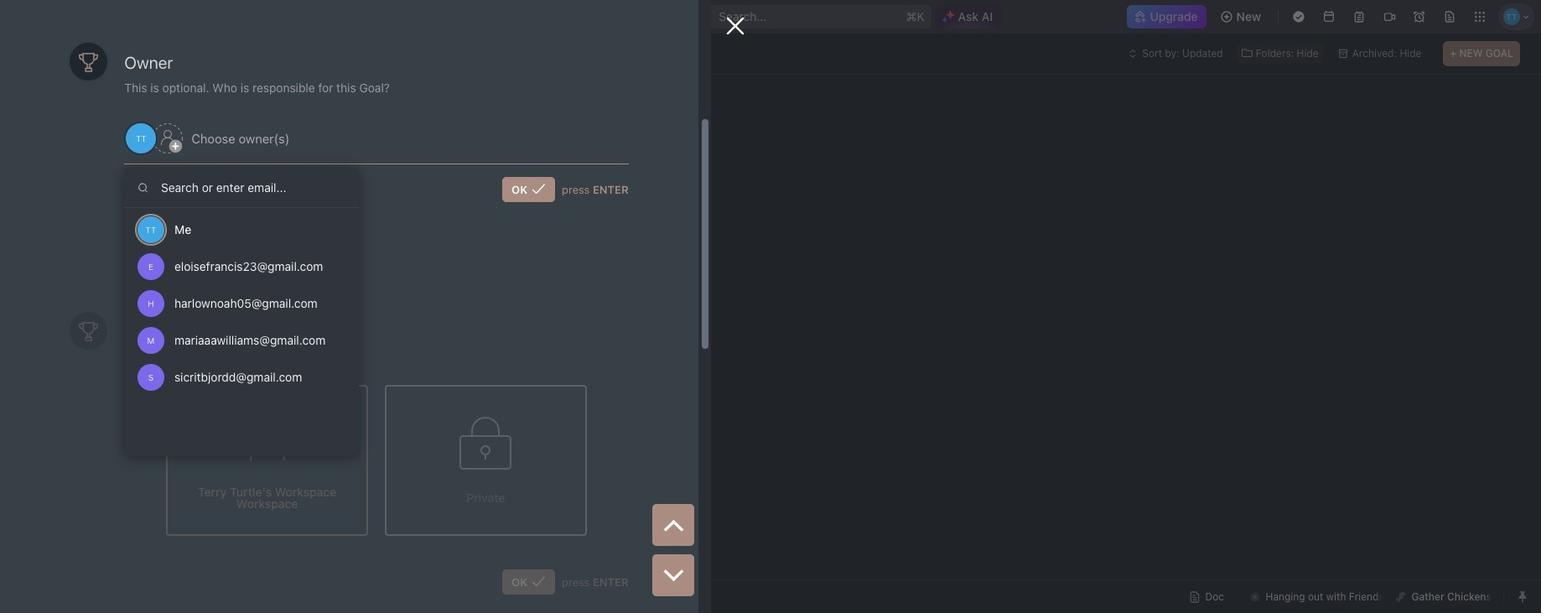 Task type: vqa. For each thing, say whether or not it's contained in the screenshot.
Sidebar navigation on the left of the page
yes



Task type: describe. For each thing, give the bounding box(es) containing it.
Search or enter email... text field
[[124, 168, 359, 208]]



Task type: locate. For each thing, give the bounding box(es) containing it.
dialog
[[0, 0, 745, 613]]

tree
[[7, 320, 197, 613]]

sidebar navigation
[[0, 34, 214, 613]]

drumstick bite image
[[1397, 592, 1407, 602]]

tree inside sidebar navigation
[[7, 320, 197, 613]]



